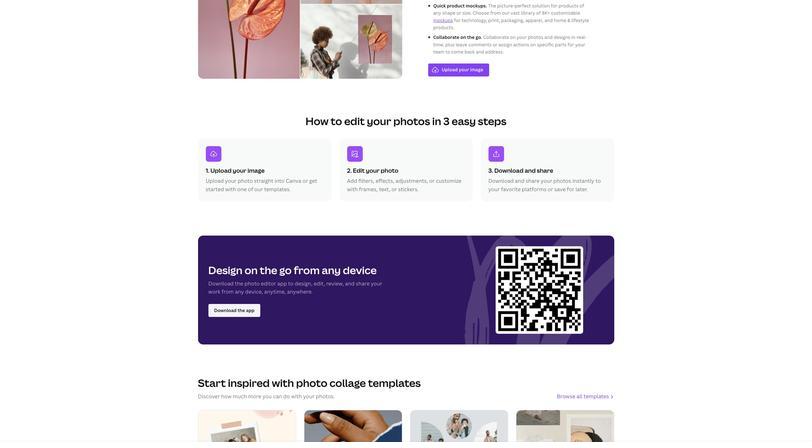 Task type: describe. For each thing, give the bounding box(es) containing it.
edit
[[353, 167, 365, 174]]

collaborate for your
[[483, 34, 509, 40]]

technology,
[[462, 17, 487, 23]]

much
[[233, 393, 247, 400]]

to inside "collaborate on your photos and designs in real- time, plus leave comments or assign actions on specific parts for your team to come back and address."
[[446, 49, 450, 55]]

quick product mockups.
[[433, 3, 487, 9]]

browse all templates
[[557, 393, 609, 400]]

how
[[221, 393, 232, 400]]

actions
[[513, 41, 529, 48]]

apparel,
[[526, 17, 544, 23]]

the picture-perfect solution for products of any shape or size. choose from our vast library of 8k+ customizable mockups
[[433, 3, 584, 23]]

1.
[[206, 167, 209, 174]]

choose
[[473, 10, 489, 16]]

1. upload your image upload your photo straight into canva or get started with one of our templates.
[[206, 167, 317, 193]]

0 vertical spatial download
[[494, 167, 524, 174]]

discover
[[198, 393, 220, 400]]

browse all templates link
[[557, 393, 614, 406]]

1 horizontal spatial of
[[536, 10, 541, 16]]

plus
[[445, 41, 455, 48]]

easy
[[452, 114, 476, 128]]

father and son in a geometric photo collage template image
[[410, 410, 508, 442]]

anywhere.
[[287, 288, 313, 295]]

our inside 1. upload your image upload your photo straight into canva or get started with one of our templates.
[[254, 186, 263, 193]]

and up the specific
[[545, 34, 553, 40]]

1 horizontal spatial any
[[322, 263, 341, 277]]

filters,
[[359, 177, 374, 185]]

products
[[559, 3, 579, 9]]

app
[[277, 280, 287, 287]]

3
[[443, 114, 450, 128]]

straight
[[254, 177, 273, 185]]

to inside design on the go from any device download the photo editor app to design, edit, review, and share your work from any device, anytime, anywhere.
[[288, 280, 294, 287]]

0 horizontal spatial photos
[[393, 114, 430, 128]]

review,
[[326, 280, 344, 287]]

the for go.
[[467, 34, 475, 40]]

shape
[[442, 10, 456, 16]]

device,
[[245, 288, 263, 295]]

2 vertical spatial any
[[235, 288, 244, 295]]

size.
[[462, 10, 472, 16]]

one
[[237, 186, 247, 193]]

photos.
[[316, 393, 335, 400]]

our inside the picture-perfect solution for products of any shape or size. choose from our vast library of 8k+ customizable mockups
[[502, 10, 510, 16]]

can
[[273, 393, 282, 400]]

0 vertical spatial upload
[[211, 167, 232, 174]]

design
[[208, 263, 242, 277]]

library
[[521, 10, 535, 16]]

photo inside 1. upload your image upload your photo straight into canva or get started with one of our templates.
[[238, 177, 253, 185]]

quick
[[433, 3, 446, 9]]

stickers.
[[398, 186, 419, 193]]

inspired
[[228, 376, 270, 390]]

design,
[[295, 280, 312, 287]]

all
[[577, 393, 583, 400]]

the for go
[[260, 263, 277, 277]]

editor
[[261, 280, 276, 287]]

adjustments,
[[396, 177, 428, 185]]

assign
[[499, 41, 512, 48]]

1 vertical spatial in
[[432, 114, 441, 128]]

for inside "3. download and share download and share your photos instantly to your favorite platforms or save for later."
[[567, 186, 574, 193]]

image
[[248, 167, 265, 174]]

from inside the picture-perfect solution for products of any shape or size. choose from our vast library of 8k+ customizable mockups
[[490, 10, 501, 16]]

2 vertical spatial the
[[235, 280, 243, 287]]

instantly
[[573, 177, 594, 185]]

of inside 1. upload your image upload your photo straight into canva or get started with one of our templates.
[[248, 186, 253, 193]]

ripped paper photo collage ig story template image
[[304, 410, 402, 442]]

collaborate on the go.
[[433, 34, 482, 40]]

customize
[[436, 177, 462, 185]]

for technology, print, packaging, apparel, and home & lifestyle products.
[[433, 17, 589, 31]]

lifestyle
[[572, 17, 589, 23]]

text,
[[379, 186, 390, 193]]

perfect
[[515, 3, 531, 9]]

to inside "3. download and share download and share your photos instantly to your favorite platforms or save for later."
[[596, 177, 601, 185]]

1 vertical spatial share
[[526, 177, 540, 185]]

started
[[206, 186, 224, 193]]

photos inside "collaborate on your photos and designs in real- time, plus leave comments or assign actions on specific parts for your team to come back and address."
[[528, 34, 543, 40]]

designs
[[554, 34, 570, 40]]

in inside "collaborate on your photos and designs in real- time, plus leave comments or assign actions on specific parts for your team to come back and address."
[[572, 34, 576, 40]]

start
[[198, 376, 226, 390]]

wall mood board mockup photo collage story template image
[[516, 410, 614, 442]]

share inside design on the go from any device download the photo editor app to design, edit, review, and share your work from any device, anytime, anywhere.
[[356, 280, 370, 287]]

go
[[279, 263, 292, 277]]

browse
[[557, 393, 575, 400]]

favorite
[[501, 186, 521, 193]]

home
[[554, 17, 566, 23]]

to left edit
[[331, 114, 342, 128]]

or inside "3. download and share download and share your photos instantly to your favorite platforms or save for later."
[[548, 186, 553, 193]]

save
[[555, 186, 566, 193]]

0 horizontal spatial from
[[222, 288, 234, 295]]

with up do on the left
[[272, 376, 294, 390]]

with right do on the left
[[291, 393, 302, 400]]

on for go
[[245, 263, 258, 277]]

work
[[208, 288, 220, 295]]

go.
[[476, 34, 482, 40]]

canva
[[286, 177, 301, 185]]

your inside design on the go from any device download the photo editor app to design, edit, review, and share your work from any device, anytime, anywhere.
[[371, 280, 382, 287]]

any inside the picture-perfect solution for products of any shape or size. choose from our vast library of 8k+ customizable mockups
[[433, 10, 441, 16]]

0 horizontal spatial templates
[[368, 376, 421, 390]]

on for go.
[[461, 34, 466, 40]]

0 vertical spatial of
[[580, 3, 584, 9]]



Task type: locate. For each thing, give the bounding box(es) containing it.
with left one
[[225, 186, 236, 193]]

later.
[[576, 186, 588, 193]]

and down comments
[[476, 49, 484, 55]]

team
[[433, 49, 445, 55]]

0 vertical spatial our
[[502, 10, 510, 16]]

for right save
[[567, 186, 574, 193]]

download
[[494, 167, 524, 174], [489, 177, 514, 185], [208, 280, 234, 287]]

or right text, on the top left of the page
[[392, 186, 397, 193]]

share
[[537, 167, 553, 174], [526, 177, 540, 185], [356, 280, 370, 287]]

to right instantly
[[596, 177, 601, 185]]

2 collaborate from the left
[[483, 34, 509, 40]]

to right app
[[288, 280, 294, 287]]

the
[[488, 3, 496, 9]]

for inside for technology, print, packaging, apparel, and home & lifestyle products.
[[454, 17, 461, 23]]

for inside the picture-perfect solution for products of any shape or size. choose from our vast library of 8k+ customizable mockups
[[551, 3, 558, 9]]

of right one
[[248, 186, 253, 193]]

and up platforms
[[525, 167, 536, 174]]

anytime,
[[264, 288, 286, 295]]

for right the solution in the top right of the page
[[551, 3, 558, 9]]

or left get
[[303, 177, 308, 185]]

customizable
[[551, 10, 580, 16]]

2 horizontal spatial any
[[433, 10, 441, 16]]

frames,
[[359, 186, 378, 193]]

2 vertical spatial from
[[222, 288, 234, 295]]

collaborate on your photos and designs in real- time, plus leave comments or assign actions on specific parts for your team to come back and address.
[[433, 34, 587, 55]]

or inside the picture-perfect solution for products of any shape or size. choose from our vast library of 8k+ customizable mockups
[[457, 10, 461, 16]]

solution
[[532, 3, 550, 9]]

back
[[465, 49, 475, 55]]

product
[[447, 3, 465, 9]]

or inside "collaborate on your photos and designs in real- time, plus leave comments or assign actions on specific parts for your team to come back and address."
[[493, 41, 498, 48]]

for
[[551, 3, 558, 9], [454, 17, 461, 23], [568, 41, 574, 48], [567, 186, 574, 193]]

start inspired with photo collage templates
[[198, 376, 421, 390]]

or inside 1. upload your image upload your photo straight into canva or get started with one of our templates.
[[303, 177, 308, 185]]

mockups
[[433, 17, 453, 23]]

1 vertical spatial any
[[322, 263, 341, 277]]

leave
[[456, 41, 467, 48]]

of
[[580, 3, 584, 9], [536, 10, 541, 16], [248, 186, 253, 193]]

0 vertical spatial templates
[[368, 376, 421, 390]]

1 horizontal spatial the
[[260, 263, 277, 277]]

time,
[[433, 41, 444, 48]]

1 horizontal spatial from
[[294, 263, 320, 277]]

from up print,
[[490, 10, 501, 16]]

with down the "add"
[[347, 186, 358, 193]]

for right parts
[[568, 41, 574, 48]]

edit
[[344, 114, 365, 128]]

or left customize
[[429, 177, 435, 185]]

2. edit your photo add filters, effects, adjustments, or customize with frames, text, or stickers.
[[347, 167, 462, 193]]

and right review, at bottom left
[[345, 280, 355, 287]]

collage
[[330, 376, 366, 390]]

1 vertical spatial templates
[[584, 393, 609, 400]]

your
[[517, 34, 527, 40], [575, 41, 585, 48], [367, 114, 391, 128], [233, 167, 246, 174], [366, 167, 380, 174], [225, 177, 237, 185], [541, 177, 552, 185], [489, 186, 500, 193], [371, 280, 382, 287], [303, 393, 315, 400]]

any up review, at bottom left
[[322, 263, 341, 277]]

download inside design on the go from any device download the photo editor app to design, edit, review, and share your work from any device, anytime, anywhere.
[[208, 280, 234, 287]]

2 vertical spatial of
[[248, 186, 253, 193]]

collaborate
[[433, 34, 459, 40], [483, 34, 509, 40]]

0 horizontal spatial in
[[432, 114, 441, 128]]

our down straight
[[254, 186, 263, 193]]

our
[[502, 10, 510, 16], [254, 186, 263, 193]]

you
[[263, 393, 272, 400]]

design on the go from any device download the photo editor app to design, edit, review, and share your work from any device, anytime, anywhere.
[[208, 263, 382, 295]]

1 horizontal spatial collaborate
[[483, 34, 509, 40]]

photos inside "3. download and share download and share your photos instantly to your favorite platforms or save for later."
[[554, 177, 571, 185]]

friends polaroid photo collage template image
[[198, 410, 296, 442]]

2 horizontal spatial from
[[490, 10, 501, 16]]

discover how much more you can do with your photos.
[[198, 393, 335, 400]]

qr code to download canva photo editor image
[[496, 247, 583, 334]]

2 horizontal spatial photos
[[554, 177, 571, 185]]

specific
[[537, 41, 554, 48]]

effects,
[[376, 177, 394, 185]]

photo inside design on the go from any device download the photo editor app to design, edit, review, and share your work from any device, anytime, anywhere.
[[245, 280, 260, 287]]

2 vertical spatial photos
[[554, 177, 571, 185]]

1 horizontal spatial templates
[[584, 393, 609, 400]]

and inside design on the go from any device download the photo editor app to design, edit, review, and share your work from any device, anytime, anywhere.
[[345, 280, 355, 287]]

2 vertical spatial share
[[356, 280, 370, 287]]

or up address.
[[493, 41, 498, 48]]

2 horizontal spatial of
[[580, 3, 584, 9]]

0 horizontal spatial of
[[248, 186, 253, 193]]

1 horizontal spatial our
[[502, 10, 510, 16]]

1 horizontal spatial photos
[[528, 34, 543, 40]]

1 vertical spatial of
[[536, 10, 541, 16]]

steps
[[478, 114, 507, 128]]

1 horizontal spatial in
[[572, 34, 576, 40]]

3. download and share download and share your photos instantly to your favorite platforms or save for later.
[[489, 167, 601, 193]]

and up favorite
[[515, 177, 525, 185]]

collaborate up plus
[[433, 34, 459, 40]]

upload right 1.
[[211, 167, 232, 174]]

and inside for technology, print, packaging, apparel, and home & lifestyle products.
[[545, 17, 553, 23]]

0 horizontal spatial collaborate
[[433, 34, 459, 40]]

1 vertical spatial from
[[294, 263, 320, 277]]

comments
[[468, 41, 492, 48]]

any left device,
[[235, 288, 244, 295]]

from right work
[[222, 288, 234, 295]]

packaging,
[[501, 17, 524, 23]]

0 vertical spatial share
[[537, 167, 553, 174]]

picture-
[[497, 3, 515, 9]]

2 horizontal spatial the
[[467, 34, 475, 40]]

real-
[[577, 34, 587, 40]]

1 vertical spatial download
[[489, 177, 514, 185]]

templates.
[[264, 186, 291, 193]]

add
[[347, 177, 357, 185]]

mockups link
[[433, 17, 453, 23]]

in left 3
[[432, 114, 441, 128]]

collage of custom mockups using smartmockups on canva photo editor image
[[198, 0, 402, 79]]

1 collaborate from the left
[[433, 34, 459, 40]]

2 vertical spatial download
[[208, 280, 234, 287]]

photos
[[528, 34, 543, 40], [393, 114, 430, 128], [554, 177, 571, 185]]

in left real-
[[572, 34, 576, 40]]

1 vertical spatial the
[[260, 263, 277, 277]]

for inside "collaborate on your photos and designs in real- time, plus leave comments or assign actions on specific parts for your team to come back and address."
[[568, 41, 574, 48]]

address.
[[485, 49, 504, 55]]

collaborate up assign
[[483, 34, 509, 40]]

collaborate inside "collaborate on your photos and designs in real- time, plus leave comments or assign actions on specific parts for your team to come back and address."
[[483, 34, 509, 40]]

0 vertical spatial in
[[572, 34, 576, 40]]

and down 8k+
[[545, 17, 553, 23]]

0 vertical spatial any
[[433, 10, 441, 16]]

device
[[343, 263, 377, 277]]

1 vertical spatial photos
[[393, 114, 430, 128]]

photo up photos.
[[296, 376, 328, 390]]

of left 8k+
[[536, 10, 541, 16]]

or left save
[[548, 186, 553, 193]]

with
[[225, 186, 236, 193], [347, 186, 358, 193], [272, 376, 294, 390], [291, 393, 302, 400]]

to down plus
[[446, 49, 450, 55]]

get
[[309, 177, 317, 185]]

8k+
[[542, 10, 550, 16]]

0 vertical spatial from
[[490, 10, 501, 16]]

print,
[[488, 17, 500, 23]]

0 horizontal spatial our
[[254, 186, 263, 193]]

products.
[[433, 24, 454, 31]]

from up design,
[[294, 263, 320, 277]]

from
[[490, 10, 501, 16], [294, 263, 320, 277], [222, 288, 234, 295]]

to
[[446, 49, 450, 55], [331, 114, 342, 128], [596, 177, 601, 185], [288, 280, 294, 287]]

any down quick
[[433, 10, 441, 16]]

how
[[306, 114, 329, 128]]

download up favorite
[[489, 177, 514, 185]]

edit,
[[314, 280, 325, 287]]

vast
[[511, 10, 520, 16]]

0 vertical spatial the
[[467, 34, 475, 40]]

photo up one
[[238, 177, 253, 185]]

photo up the effects,
[[381, 167, 399, 174]]

mockups.
[[466, 3, 487, 9]]

into
[[275, 177, 285, 185]]

the down design
[[235, 280, 243, 287]]

collaborate for the
[[433, 34, 459, 40]]

or down quick product mockups.
[[457, 10, 461, 16]]

do
[[283, 393, 290, 400]]

your inside the 2. edit your photo add filters, effects, adjustments, or customize with frames, text, or stickers.
[[366, 167, 380, 174]]

on inside design on the go from any device download the photo editor app to design, edit, review, and share your work from any device, anytime, anywhere.
[[245, 263, 258, 277]]

0 horizontal spatial any
[[235, 288, 244, 295]]

on up leave
[[461, 34, 466, 40]]

with inside 1. upload your image upload your photo straight into canva or get started with one of our templates.
[[225, 186, 236, 193]]

download right 3.
[[494, 167, 524, 174]]

on up assign
[[510, 34, 516, 40]]

parts
[[555, 41, 567, 48]]

on for photos
[[510, 34, 516, 40]]

0 vertical spatial photos
[[528, 34, 543, 40]]

&
[[568, 17, 571, 23]]

the up editor
[[260, 263, 277, 277]]

photo inside the 2. edit your photo add filters, effects, adjustments, or customize with frames, text, or stickers.
[[381, 167, 399, 174]]

for down shape
[[454, 17, 461, 23]]

download up work
[[208, 280, 234, 287]]

photo
[[381, 167, 399, 174], [238, 177, 253, 185], [245, 280, 260, 287], [296, 376, 328, 390]]

how to edit your photos in 3 easy steps
[[306, 114, 507, 128]]

0 horizontal spatial the
[[235, 280, 243, 287]]

1 vertical spatial upload
[[206, 177, 224, 185]]

on right actions
[[530, 41, 536, 48]]

of right products
[[580, 3, 584, 9]]

with inside the 2. edit your photo add filters, effects, adjustments, or customize with frames, text, or stickers.
[[347, 186, 358, 193]]

the left go. at the right top of the page
[[467, 34, 475, 40]]

on up device,
[[245, 263, 258, 277]]

platforms
[[522, 186, 547, 193]]

photo up device,
[[245, 280, 260, 287]]

our down picture-
[[502, 10, 510, 16]]

and
[[545, 17, 553, 23], [545, 34, 553, 40], [476, 49, 484, 55], [525, 167, 536, 174], [515, 177, 525, 185], [345, 280, 355, 287]]

upload up "started"
[[206, 177, 224, 185]]

2.
[[347, 167, 352, 174]]

1 vertical spatial our
[[254, 186, 263, 193]]



Task type: vqa. For each thing, say whether or not it's contained in the screenshot.


